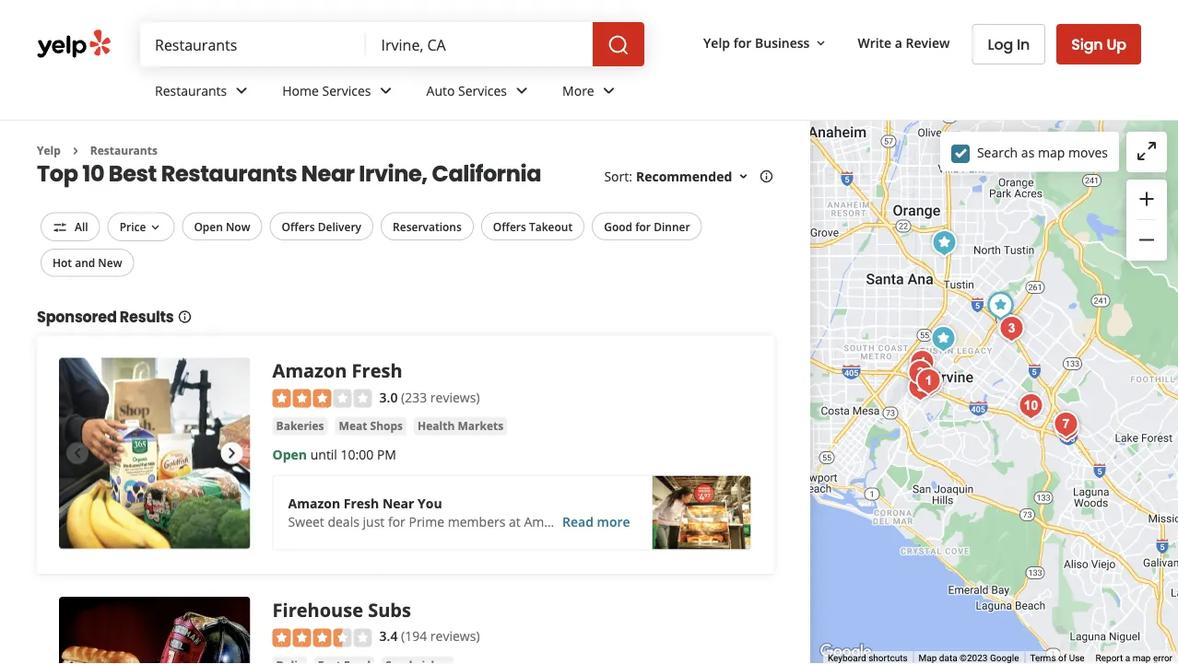 Task type: locate. For each thing, give the bounding box(es) containing it.
report a map error link
[[1096, 653, 1173, 664]]

restaurants link right 16 chevron right v2 icon
[[90, 143, 158, 158]]

10
[[82, 158, 104, 189]]

1 vertical spatial map
[[1133, 653, 1151, 664]]

izakaya osen - irvine image
[[904, 345, 941, 382]]

amazon right at
[[524, 514, 573, 531]]

services right home
[[322, 82, 371, 99]]

16 chevron down v2 image right business
[[814, 36, 828, 51]]

24 chevron down v2 image for restaurants
[[231, 80, 253, 102]]

amazon for amazon fresh near you
[[288, 495, 340, 513]]

3 star rating image
[[272, 390, 372, 408]]

0 vertical spatial amazon
[[272, 358, 347, 383]]

reviews) up health markets on the left of the page
[[430, 388, 480, 406]]

open
[[194, 219, 223, 234], [272, 446, 307, 464]]

16 chevron down v2 image inside price popup button
[[148, 220, 163, 235]]

open down bakeries link
[[272, 446, 307, 464]]

home
[[282, 82, 319, 99]]

24 chevron down v2 image left the auto in the top left of the page
[[375, 80, 397, 102]]

2 reviews) from the top
[[430, 628, 480, 645]]

health markets
[[418, 419, 504, 434]]

none field up auto services
[[381, 34, 578, 54]]

results
[[120, 307, 174, 328]]

1 horizontal spatial 24 chevron down v2 image
[[598, 80, 620, 102]]

0 vertical spatial fresh
[[352, 358, 402, 383]]

firehouse subs image
[[926, 225, 963, 262]]

health markets link
[[414, 417, 507, 436]]

fresh
[[352, 358, 402, 383], [344, 495, 379, 513], [576, 514, 610, 531]]

2 none field from the left
[[381, 34, 578, 54]]

0 vertical spatial 16 chevron down v2 image
[[814, 36, 828, 51]]

auto services link
[[412, 66, 548, 120]]

0 horizontal spatial open
[[194, 219, 223, 234]]

restaurants up open now
[[161, 158, 297, 189]]

2 vertical spatial for
[[388, 514, 405, 531]]

previous image
[[66, 443, 89, 465]]

burnt crumbs image
[[1048, 407, 1085, 443]]

1 vertical spatial restaurants link
[[90, 143, 158, 158]]

yelp inside button
[[703, 34, 730, 51]]

reviews) for firehouse subs
[[430, 628, 480, 645]]

0 vertical spatial for
[[734, 34, 752, 51]]

offers inside button
[[493, 219, 526, 234]]

hot and new button
[[41, 249, 134, 277]]

map right as at top
[[1038, 144, 1065, 161]]

write
[[858, 34, 892, 51]]

delivery
[[318, 219, 361, 234]]

24 chevron down v2 image down "find" field
[[231, 80, 253, 102]]

1 reviews) from the top
[[430, 388, 480, 406]]

offers left delivery
[[282, 219, 315, 234]]

1 none field from the left
[[155, 34, 352, 54]]

meat
[[339, 419, 367, 434]]

1 24 chevron down v2 image from the left
[[375, 80, 397, 102]]

bakeries
[[276, 419, 324, 434]]

zoom in image
[[1136, 188, 1158, 210]]

map for error
[[1133, 653, 1151, 664]]

1 offers from the left
[[282, 219, 315, 234]]

amazon fresh image
[[59, 358, 250, 549]]

keyboard shortcuts button
[[828, 652, 908, 665]]

0 vertical spatial yelp
[[703, 34, 730, 51]]

1 services from the left
[[322, 82, 371, 99]]

amazon up sweet
[[288, 495, 340, 513]]

reviews) right (194
[[430, 628, 480, 645]]

read more
[[562, 514, 630, 531]]

pm
[[377, 446, 396, 464]]

24 chevron down v2 image
[[375, 80, 397, 102], [511, 80, 533, 102]]

firehouse subs link
[[272, 597, 411, 623]]

services inside home services 'link'
[[322, 82, 371, 99]]

0 horizontal spatial near
[[301, 158, 355, 189]]

next image
[[221, 443, 243, 465]]

24 chevron down v2 image inside auto services link
[[511, 80, 533, 102]]

0 horizontal spatial 24 chevron down v2 image
[[375, 80, 397, 102]]

near up just
[[382, 495, 414, 513]]

up
[[1107, 34, 1127, 54]]

24 chevron down v2 image inside more link
[[598, 80, 620, 102]]

amazon fresh link
[[272, 358, 402, 383]]

0 horizontal spatial none field
[[155, 34, 352, 54]]

0 horizontal spatial 16 chevron down v2 image
[[148, 220, 163, 235]]

offers takeout
[[493, 219, 573, 234]]

0 horizontal spatial offers
[[282, 219, 315, 234]]

offers for offers delivery
[[282, 219, 315, 234]]

24 chevron down v2 image
[[231, 80, 253, 102], [598, 80, 620, 102]]

1 vertical spatial yelp
[[37, 143, 61, 158]]

1 horizontal spatial offers
[[493, 219, 526, 234]]

0 horizontal spatial for
[[388, 514, 405, 531]]

1 vertical spatial fresh
[[344, 495, 379, 513]]

2 24 chevron down v2 image from the left
[[598, 80, 620, 102]]

more link
[[548, 66, 635, 120]]

restaurants right 16 chevron right v2 icon
[[90, 143, 158, 158]]

keyboard shortcuts
[[828, 653, 908, 664]]

sign up link
[[1057, 24, 1141, 65]]

map data ©2023 google
[[919, 653, 1019, 664]]

search
[[977, 144, 1018, 161]]

for for good
[[635, 219, 651, 234]]

1 vertical spatial a
[[1125, 653, 1130, 664]]

bakeries link
[[272, 417, 328, 436]]

1 horizontal spatial near
[[382, 495, 414, 513]]

shortcuts
[[869, 653, 908, 664]]

1 horizontal spatial services
[[458, 82, 507, 99]]

1 vertical spatial open
[[272, 446, 307, 464]]

for inside "button"
[[635, 219, 651, 234]]

1 vertical spatial reviews)
[[430, 628, 480, 645]]

1 24 chevron down v2 image from the left
[[231, 80, 253, 102]]

16 chevron down v2 image
[[814, 36, 828, 51], [148, 220, 163, 235]]

a right report
[[1125, 653, 1130, 664]]

open for open until 10:00 pm
[[272, 446, 307, 464]]

home services link
[[268, 66, 412, 120]]

open inside button
[[194, 219, 223, 234]]

3.0
[[379, 388, 398, 406]]

open now button
[[182, 212, 262, 241]]

reviews)
[[430, 388, 480, 406], [430, 628, 480, 645]]

24 chevron down v2 image right auto services
[[511, 80, 533, 102]]

fresh up 3.0
[[352, 358, 402, 383]]

members
[[448, 514, 506, 531]]

services inside auto services link
[[458, 82, 507, 99]]

search image
[[608, 34, 630, 56]]

24 chevron down v2 image for home services
[[375, 80, 397, 102]]

services right the auto in the top left of the page
[[458, 82, 507, 99]]

yelp left 16 chevron right v2 icon
[[37, 143, 61, 158]]

1 horizontal spatial 24 chevron down v2 image
[[511, 80, 533, 102]]

offers left takeout at the left
[[493, 219, 526, 234]]

for right just
[[388, 514, 405, 531]]

slideshow element
[[59, 358, 250, 549]]

a right the write
[[895, 34, 903, 51]]

business
[[755, 34, 810, 51]]

group
[[1127, 180, 1167, 261]]

restaurants inside business categories element
[[155, 82, 227, 99]]

at
[[509, 514, 521, 531]]

1 horizontal spatial map
[[1133, 653, 1151, 664]]

best
[[109, 158, 157, 189]]

restaurants down "find" field
[[155, 82, 227, 99]]

2 offers from the left
[[493, 219, 526, 234]]

1 horizontal spatial 16 chevron down v2 image
[[814, 36, 828, 51]]

as
[[1021, 144, 1035, 161]]

services for auto services
[[458, 82, 507, 99]]

moves
[[1068, 144, 1108, 161]]

search as map moves
[[977, 144, 1108, 161]]

1 horizontal spatial a
[[1125, 653, 1130, 664]]

firehouse subs
[[272, 597, 411, 623]]

sign up
[[1071, 34, 1127, 54]]

yelp for yelp for business
[[703, 34, 730, 51]]

terms of use
[[1030, 653, 1085, 664]]

3.4
[[379, 628, 398, 645]]

restaurants link
[[140, 66, 268, 120], [90, 143, 158, 158]]

0 vertical spatial restaurants link
[[140, 66, 268, 120]]

subs
[[368, 597, 411, 623]]

all button
[[41, 212, 100, 241]]

open now
[[194, 219, 250, 234]]

yelp
[[703, 34, 730, 51], [37, 143, 61, 158]]

fresh up just
[[344, 495, 379, 513]]

restaurants
[[155, 82, 227, 99], [90, 143, 158, 158], [161, 158, 297, 189]]

none field near
[[381, 34, 578, 54]]

0 horizontal spatial yelp
[[37, 143, 61, 158]]

0 horizontal spatial 24 chevron down v2 image
[[231, 80, 253, 102]]

a for write
[[895, 34, 903, 51]]

a
[[895, 34, 903, 51], [1125, 653, 1130, 664]]

amazon fresh
[[272, 358, 402, 383]]

Near text field
[[381, 34, 578, 54]]

24 chevron down v2 image inside the restaurants "link"
[[231, 80, 253, 102]]

near
[[301, 158, 355, 189], [382, 495, 414, 513]]

2 vertical spatial amazon
[[524, 514, 573, 531]]

1 vertical spatial near
[[382, 495, 414, 513]]

0 vertical spatial a
[[895, 34, 903, 51]]

1 horizontal spatial none field
[[381, 34, 578, 54]]

map left the error
[[1133, 653, 1151, 664]]

16 chevron down v2 image inside yelp for business button
[[814, 36, 828, 51]]

amazon up "3 star rating" image
[[272, 358, 347, 383]]

kuan zhai alley image
[[1049, 410, 1086, 447]]

open left the now in the top left of the page
[[194, 219, 223, 234]]

restaurants link down "find" field
[[140, 66, 268, 120]]

Find text field
[[155, 34, 352, 54]]

postino park place image
[[911, 363, 947, 400]]

sponsored
[[37, 307, 117, 328]]

none field up home
[[155, 34, 352, 54]]

None field
[[155, 34, 352, 54], [381, 34, 578, 54]]

near up offers delivery
[[301, 158, 355, 189]]

offers inside button
[[282, 219, 315, 234]]

16 chevron down v2 image for yelp for business
[[814, 36, 828, 51]]

0 horizontal spatial services
[[322, 82, 371, 99]]

2 24 chevron down v2 image from the left
[[511, 80, 533, 102]]

1 vertical spatial amazon
[[288, 495, 340, 513]]

2 services from the left
[[458, 82, 507, 99]]

california
[[432, 158, 541, 189]]

1 horizontal spatial open
[[272, 446, 307, 464]]

1 horizontal spatial for
[[635, 219, 651, 234]]

report
[[1096, 653, 1123, 664]]

now
[[226, 219, 250, 234]]

bakeries button
[[272, 417, 328, 436]]

reservations
[[393, 219, 462, 234]]

sign
[[1071, 34, 1103, 54]]

services
[[322, 82, 371, 99], [458, 82, 507, 99]]

2 horizontal spatial for
[[734, 34, 752, 51]]

0 horizontal spatial a
[[895, 34, 903, 51]]

fresh left stores
[[576, 514, 610, 531]]

map
[[1038, 144, 1065, 161], [1133, 653, 1151, 664]]

16 info v2 image
[[177, 310, 192, 324]]

None search field
[[140, 22, 648, 66]]

1 vertical spatial for
[[635, 219, 651, 234]]

0 vertical spatial map
[[1038, 144, 1065, 161]]

16 chevron down v2 image right 'price'
[[148, 220, 163, 235]]

yelp left business
[[703, 34, 730, 51]]

24 chevron down v2 image right more
[[598, 80, 620, 102]]

24 chevron down v2 image for more
[[598, 80, 620, 102]]

0 vertical spatial open
[[194, 219, 223, 234]]

services for home services
[[322, 82, 371, 99]]

1 vertical spatial 16 chevron down v2 image
[[148, 220, 163, 235]]

amazon fresh image
[[982, 288, 1019, 325]]

for right good
[[635, 219, 651, 234]]

24 chevron down v2 image inside home services 'link'
[[375, 80, 397, 102]]

taco bell image
[[925, 321, 962, 358]]

1 horizontal spatial yelp
[[703, 34, 730, 51]]

map for moves
[[1038, 144, 1065, 161]]

for
[[734, 34, 752, 51], [635, 219, 651, 234], [388, 514, 405, 531]]

of
[[1058, 653, 1067, 664]]

open for open now
[[194, 219, 223, 234]]

amazon
[[272, 358, 347, 383], [288, 495, 340, 513], [524, 514, 573, 531]]

annie's table image
[[1013, 388, 1050, 425]]

shops
[[370, 419, 403, 434]]

0 horizontal spatial map
[[1038, 144, 1065, 161]]

recommended button
[[636, 168, 751, 185]]

price
[[120, 219, 146, 234]]

for left business
[[734, 34, 752, 51]]

0 vertical spatial reviews)
[[430, 388, 480, 406]]

for inside button
[[734, 34, 752, 51]]



Task type: describe. For each thing, give the bounding box(es) containing it.
stores
[[613, 514, 650, 531]]

more
[[597, 514, 630, 531]]

north italia image
[[912, 365, 949, 402]]

16 filter v2 image
[[53, 220, 67, 235]]

meat shops button
[[335, 417, 407, 436]]

offers takeout button
[[481, 212, 585, 241]]

health markets button
[[414, 417, 507, 436]]

recommended
[[636, 168, 732, 185]]

more
[[562, 82, 594, 99]]

auto services
[[426, 82, 507, 99]]

nep cafe by kei concepts image
[[992, 310, 1029, 347]]

terms of use link
[[1030, 653, 1085, 664]]

aria kitchen image
[[902, 370, 939, 407]]

expand map image
[[1136, 140, 1158, 162]]

all
[[75, 219, 88, 234]]

log
[[988, 34, 1013, 55]]

0 vertical spatial near
[[301, 158, 355, 189]]

3.4 star rating image
[[272, 629, 372, 647]]

until
[[310, 446, 337, 464]]

for for yelp
[[734, 34, 752, 51]]

hot and new
[[53, 255, 122, 270]]

use
[[1069, 653, 1085, 664]]

you
[[418, 495, 442, 513]]

16 chevron right v2 image
[[68, 144, 83, 158]]

new
[[98, 255, 122, 270]]

write a review
[[858, 34, 950, 51]]

24 chevron down v2 image for auto services
[[511, 80, 533, 102]]

yelp for business button
[[696, 26, 836, 59]]

google image
[[815, 641, 876, 665]]

error
[[1153, 653, 1173, 664]]

reviews) for amazon fresh
[[430, 388, 480, 406]]

report a map error
[[1096, 653, 1173, 664]]

sort:
[[604, 168, 632, 185]]

©2023
[[960, 653, 988, 664]]

(194
[[401, 628, 427, 645]]

data
[[939, 653, 958, 664]]

fresh for amazon fresh near you
[[344, 495, 379, 513]]

(233
[[401, 388, 427, 406]]

keyboard
[[828, 653, 866, 664]]

none field "find"
[[155, 34, 352, 54]]

good
[[604, 219, 632, 234]]

deals
[[328, 514, 359, 531]]

sponsored results
[[37, 307, 174, 328]]

a for report
[[1125, 653, 1130, 664]]

write a review link
[[850, 26, 957, 59]]

sweet
[[288, 514, 324, 531]]

amazon for amazon fresh
[[272, 358, 347, 383]]

meat shops link
[[335, 417, 407, 436]]

and
[[75, 255, 95, 270]]

bosscat kitchen and libations image
[[902, 355, 939, 392]]

review
[[906, 34, 950, 51]]

meat shops
[[339, 419, 403, 434]]

zoom out image
[[1136, 229, 1158, 251]]

yelp for business
[[703, 34, 810, 51]]

business categories element
[[140, 66, 1141, 120]]

16 chevron down v2 image for price
[[148, 220, 163, 235]]

offers delivery button
[[270, 212, 373, 241]]

amazon fresh near you
[[288, 495, 442, 513]]

health
[[418, 419, 455, 434]]

2 vertical spatial fresh
[[576, 514, 610, 531]]

fresh for amazon fresh
[[352, 358, 402, 383]]

read
[[562, 514, 594, 531]]

offers delivery
[[282, 219, 361, 234]]

takeout
[[529, 219, 573, 234]]

good for dinner
[[604, 219, 690, 234]]

price button
[[108, 212, 175, 241]]

sweet deals just for prime members at amazon fresh stores
[[288, 514, 650, 531]]

16 info v2 image
[[759, 169, 774, 184]]

hot
[[53, 255, 72, 270]]

auto
[[426, 82, 455, 99]]

offers for offers takeout
[[493, 219, 526, 234]]

prime
[[409, 514, 444, 531]]

in
[[1017, 34, 1030, 55]]

terms
[[1030, 653, 1056, 664]]

dinner
[[654, 219, 690, 234]]

log in
[[988, 34, 1030, 55]]

google
[[990, 653, 1019, 664]]

súp noodle bar by kei concepts image
[[993, 311, 1030, 348]]

map region
[[791, 77, 1178, 665]]

firehouse
[[272, 597, 363, 623]]

home services
[[282, 82, 371, 99]]

log in link
[[972, 24, 1046, 65]]

3.0 (233 reviews)
[[379, 388, 480, 406]]

just
[[363, 514, 385, 531]]

3.4 (194 reviews)
[[379, 628, 480, 645]]

top
[[37, 158, 78, 189]]

reservations button
[[381, 212, 474, 241]]

markets
[[458, 419, 504, 434]]

good for dinner button
[[592, 212, 702, 241]]

16 chevron down v2 image
[[736, 169, 751, 184]]

yelp for yelp link on the top left of the page
[[37, 143, 61, 158]]

irvine,
[[359, 158, 428, 189]]

filters group
[[37, 212, 706, 277]]



Task type: vqa. For each thing, say whether or not it's contained in the screenshot.
Open Now
yes



